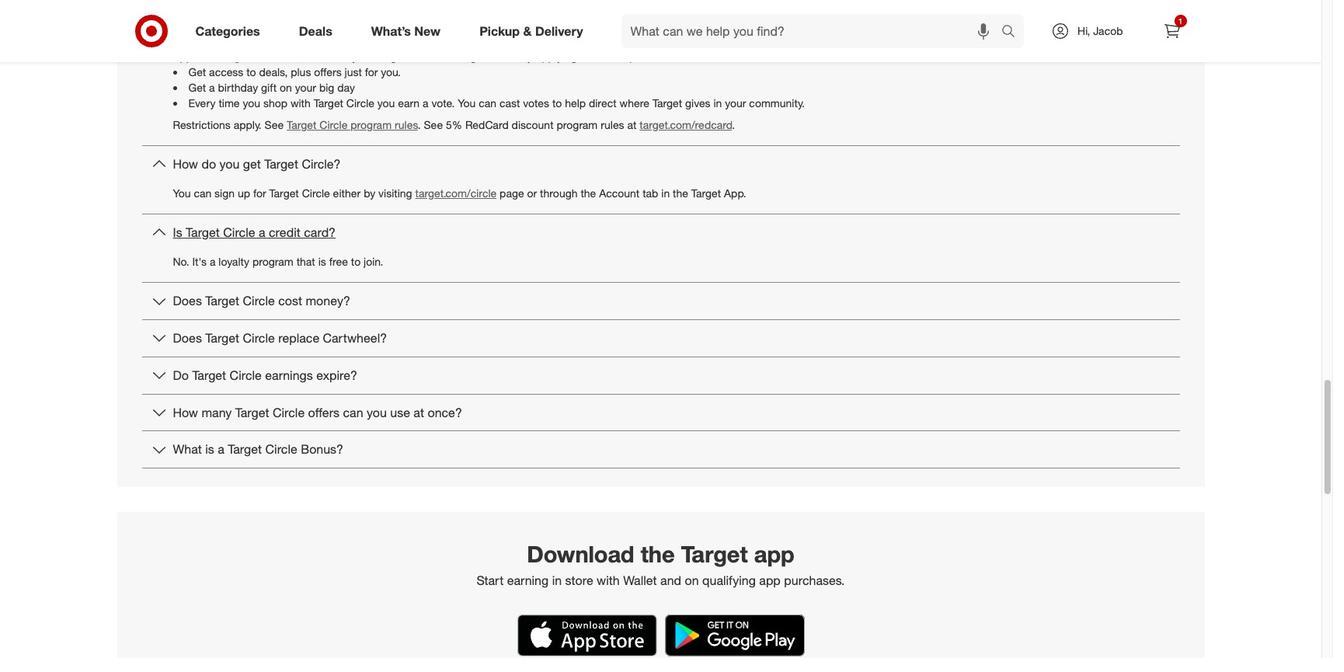 Task type: locate. For each thing, give the bounding box(es) containing it.
store down instantly
[[693, 50, 718, 63]]

store up "applying"
[[522, 34, 547, 47]]

for
[[365, 65, 378, 79], [253, 186, 266, 200]]

2 rules from the left
[[601, 118, 625, 131]]

0 horizontal spatial for
[[253, 186, 266, 200]]

by for either
[[364, 186, 375, 200]]

offers inside dropdown button
[[308, 405, 340, 420]]

cost
[[278, 293, 302, 309]]

reward inside earn 1% (target circle earnings reward) when you shop at target, in-store or online, or continue to save 5% instantly with redcardtm. find your target circle earnings reward in your wallet in the target app or at
[[1000, 34, 1033, 47]]

a down continue
[[621, 50, 627, 63]]

in
[[1036, 34, 1045, 47], [1105, 34, 1113, 47], [714, 96, 722, 110], [662, 186, 670, 200], [552, 573, 562, 589]]

does down no.
[[173, 293, 202, 309]]

2 does from the top
[[173, 330, 202, 346]]

a
[[621, 50, 627, 63], [209, 81, 215, 94], [423, 96, 429, 110], [259, 225, 265, 240], [210, 255, 216, 268], [218, 442, 225, 457]]

1 horizontal spatial shop
[[434, 34, 458, 47]]

on right gift on the top left of the page
[[280, 81, 292, 94]]

0 vertical spatial is
[[318, 255, 326, 268]]

1 horizontal spatial can
[[343, 405, 363, 420]]

how
[[173, 156, 198, 172], [173, 405, 198, 420]]

rules down earn
[[395, 118, 418, 131]]

no. it's a loyalty program that is free to join.
[[173, 255, 383, 268]]

0 horizontal spatial and
[[266, 12, 285, 26]]

target inside dropdown button
[[186, 225, 220, 240]]

. down earn
[[418, 118, 421, 131]]

0 horizontal spatial see
[[265, 118, 284, 131]]

earnings inside dropdown button
[[265, 367, 313, 383]]

deals link
[[286, 14, 352, 48]]

the right hi,
[[1116, 34, 1132, 47]]

app right qualifying
[[759, 573, 781, 589]]

0 vertical spatial in-
[[509, 34, 522, 47]]

1 see from the left
[[265, 118, 284, 131]]

1 vertical spatial in-
[[680, 50, 693, 63]]

1 horizontal spatial rules
[[601, 118, 625, 131]]

when
[[384, 34, 411, 47]]

deals,
[[259, 65, 288, 79]]

circle
[[269, 34, 297, 47], [924, 34, 952, 47], [409, 50, 437, 63], [346, 96, 375, 110], [320, 118, 348, 131], [302, 186, 330, 200], [223, 225, 255, 240], [243, 293, 275, 309], [243, 330, 275, 346], [230, 367, 262, 383], [273, 405, 305, 420], [265, 442, 297, 457]]

in- down save
[[680, 50, 693, 63]]

5% down vote.
[[446, 118, 462, 131]]

target.com/circle link for . redeem your target circle earnings reward by applying them to a purchase, in-store or online.
[[221, 50, 302, 63]]

loyalty
[[219, 255, 249, 268]]

5% inside earn 1% (target circle earnings reward) when you shop at target, in-store or online, or continue to save 5% instantly with redcardtm. find your target circle earnings reward in your wallet in the target app or at
[[693, 34, 709, 47]]

circle down circle?
[[302, 186, 330, 200]]

on left qualifying
[[685, 573, 699, 589]]

What can we help you find? suggestions appear below search field
[[621, 14, 1006, 48]]

your right gives
[[725, 96, 746, 110]]

shop left the target,
[[434, 34, 458, 47]]

can left sign
[[194, 186, 212, 200]]

1 vertical spatial offers
[[308, 405, 340, 420]]

1
[[1179, 16, 1183, 26]]

by down the &
[[521, 50, 533, 63]]

1 vertical spatial shop
[[263, 96, 288, 110]]

5%
[[693, 34, 709, 47], [446, 118, 462, 131]]

can
[[479, 96, 497, 110], [194, 186, 212, 200], [343, 405, 363, 420]]

target right the 'do' at the bottom of page
[[192, 367, 226, 383]]

1 horizontal spatial target.com/circle
[[415, 186, 497, 200]]

with down the download
[[597, 573, 620, 589]]

0 horizontal spatial target.com/circle
[[221, 50, 302, 63]]

shop inside get access to deals, plus offers just for you. get a birthday gift on your big day every time you shop with target circle you earn a vote. you can cast votes to help direct where target gives in your community.
[[263, 96, 288, 110]]

0 vertical spatial for
[[365, 65, 378, 79]]

1 how from the top
[[173, 156, 198, 172]]

get access to deals, plus offers just for you. get a birthday gift on your big day every time you shop with target circle you earn a vote. you can cast votes to help direct where target gives in your community.
[[188, 65, 805, 110]]

target.com/circle
[[221, 50, 302, 63], [415, 186, 497, 200]]

a left credit
[[259, 225, 265, 240]]

in inside get access to deals, plus offers just for you. get a birthday gift on your big day every time you shop with target circle you earn a vote. you can cast votes to help direct where target gives in your community.
[[714, 96, 722, 110]]

you down birthday
[[243, 96, 260, 110]]

2 horizontal spatial store
[[693, 50, 718, 63]]

by
[[521, 50, 533, 63], [364, 186, 375, 200]]

by for reward
[[521, 50, 533, 63]]

0 horizontal spatial shop
[[263, 96, 288, 110]]

how left many
[[173, 405, 198, 420]]

0 horizontal spatial rules
[[395, 118, 418, 131]]

and right perks
[[266, 12, 285, 26]]

circle down day
[[346, 96, 375, 110]]

wallet down the download
[[623, 573, 657, 589]]

1 horizontal spatial wallet
[[1072, 34, 1102, 47]]

see
[[265, 118, 284, 131], [424, 118, 443, 131]]

find
[[843, 34, 864, 47]]

your down plus
[[295, 81, 316, 94]]

with inside earn 1% (target circle earnings reward) when you shop at target, in-store or online, or continue to save 5% instantly with redcardtm. find your target circle earnings reward in your wallet in the target app or at
[[756, 34, 776, 47]]

you left use
[[367, 405, 387, 420]]

on
[[280, 81, 292, 94], [685, 573, 699, 589]]

5% right save
[[693, 34, 709, 47]]

wallet
[[1072, 34, 1102, 47], [623, 573, 657, 589]]

0 vertical spatial get
[[188, 65, 206, 79]]

1 horizontal spatial and
[[661, 573, 682, 589]]

0 vertical spatial offers
[[314, 65, 342, 79]]

you right when
[[414, 34, 431, 47]]

community.
[[749, 96, 805, 110]]

circle left bonus?
[[265, 442, 297, 457]]

online.
[[734, 50, 765, 63]]

2 horizontal spatial with
[[756, 34, 776, 47]]

to right free
[[351, 255, 361, 268]]

app
[[754, 540, 795, 568], [759, 573, 781, 589]]

1 vertical spatial by
[[364, 186, 375, 200]]

with inside get access to deals, plus offers just for you. get a birthday gift on your big day every time you shop with target circle you earn a vote. you can cast votes to help direct where target gives in your community.
[[291, 96, 311, 110]]

1 horizontal spatial you
[[458, 96, 476, 110]]

1 horizontal spatial see
[[424, 118, 443, 131]]

program down help
[[557, 118, 598, 131]]

on inside get access to deals, plus offers just for you. get a birthday gift on your big day every time you shop with target circle you earn a vote. you can cast votes to help direct where target gives in your community.
[[280, 81, 292, 94]]

0 vertical spatial reward
[[1000, 34, 1033, 47]]

app.
[[724, 186, 747, 200]]

0 vertical spatial with
[[756, 34, 776, 47]]

0 horizontal spatial in-
[[509, 34, 522, 47]]

0 vertical spatial on
[[280, 81, 292, 94]]

here are the perks and benefits of target circle:
[[173, 12, 406, 26]]

gift
[[261, 81, 277, 94]]

does for does target circle cost money?
[[173, 293, 202, 309]]

0 vertical spatial store
[[522, 34, 547, 47]]

1 does from the top
[[173, 293, 202, 309]]

0 horizontal spatial with
[[291, 96, 311, 110]]

in right hi,
[[1105, 34, 1113, 47]]

bonus?
[[301, 442, 344, 457]]

target right 'is'
[[186, 225, 220, 240]]

use
[[390, 405, 410, 420]]

at
[[461, 34, 471, 47], [209, 50, 218, 63], [628, 118, 637, 131], [414, 405, 424, 420]]

0 horizontal spatial 5%
[[446, 118, 462, 131]]

0 horizontal spatial by
[[364, 186, 375, 200]]

do
[[202, 156, 216, 172]]

offers down redeem
[[314, 65, 342, 79]]

1 horizontal spatial is
[[318, 255, 326, 268]]

how do you get target circle?
[[173, 156, 341, 172]]

target.com/circle link left the page
[[415, 186, 497, 200]]

store
[[522, 34, 547, 47], [693, 50, 718, 63], [565, 573, 593, 589]]

1 vertical spatial and
[[661, 573, 682, 589]]

expire?
[[316, 367, 357, 383]]

the inside "download the target app start earning in store with wallet and on qualifying app purchases."
[[641, 540, 675, 568]]

0 vertical spatial you
[[458, 96, 476, 110]]

the right the download
[[641, 540, 675, 568]]

how do you get target circle? button
[[142, 146, 1180, 183]]

you
[[414, 34, 431, 47], [243, 96, 260, 110], [378, 96, 395, 110], [220, 156, 240, 172], [367, 405, 387, 420]]

2 vertical spatial with
[[597, 573, 620, 589]]

can up redcard
[[479, 96, 497, 110]]

with down plus
[[291, 96, 311, 110]]

0 horizontal spatial you
[[173, 186, 191, 200]]

1 horizontal spatial program
[[351, 118, 392, 131]]

0 vertical spatial does
[[173, 293, 202, 309]]

day
[[337, 81, 355, 94]]

0 horizontal spatial can
[[194, 186, 212, 200]]

target.com/circle left the page
[[415, 186, 497, 200]]

big
[[319, 81, 334, 94]]

1 vertical spatial how
[[173, 405, 198, 420]]

download on the appstore image
[[517, 615, 657, 656]]

and left qualifying
[[661, 573, 682, 589]]

1 vertical spatial on
[[685, 573, 699, 589]]

either
[[333, 186, 361, 200]]

in-
[[509, 34, 522, 47], [680, 50, 693, 63]]

target.com/circle link for page or through the account tab in the target app.
[[415, 186, 497, 200]]

store down the download
[[565, 573, 593, 589]]

the
[[218, 12, 233, 26], [1116, 34, 1132, 47], [581, 186, 596, 200], [673, 186, 688, 200], [641, 540, 675, 568]]

start
[[477, 573, 504, 589]]

target inside dropdown button
[[228, 442, 262, 457]]

0 vertical spatial target.com/circle
[[221, 50, 302, 63]]

1 horizontal spatial with
[[597, 573, 620, 589]]

a right earn
[[423, 96, 429, 110]]

in right gives
[[714, 96, 722, 110]]

does up the 'do' at the bottom of page
[[173, 330, 202, 346]]

program down day
[[351, 118, 392, 131]]

1%
[[214, 34, 230, 47]]

or right the page
[[527, 186, 537, 200]]

replace
[[278, 330, 320, 346]]

or
[[550, 34, 559, 47], [597, 34, 607, 47], [196, 50, 206, 63], [721, 50, 730, 63], [527, 186, 537, 200]]

get
[[243, 156, 261, 172]]

1 vertical spatial does
[[173, 330, 202, 346]]

no.
[[173, 255, 189, 268]]

reward down the target,
[[485, 50, 518, 63]]

0 horizontal spatial is
[[205, 442, 214, 457]]

0 vertical spatial can
[[479, 96, 497, 110]]

0 horizontal spatial target.com/circle link
[[221, 50, 302, 63]]

of
[[330, 12, 339, 26]]

cartwheel?
[[323, 330, 387, 346]]

by right either
[[364, 186, 375, 200]]

1 horizontal spatial .
[[418, 118, 421, 131]]

for right up at the left
[[253, 186, 266, 200]]

program
[[351, 118, 392, 131], [557, 118, 598, 131], [253, 255, 294, 268]]

to
[[655, 34, 665, 47], [608, 50, 618, 63], [247, 65, 256, 79], [552, 96, 562, 110], [351, 255, 361, 268]]

1 horizontal spatial target.com/circle link
[[415, 186, 497, 200]]

target.com/circle link
[[221, 50, 302, 63], [415, 186, 497, 200]]

1 vertical spatial target.com/circle link
[[415, 186, 497, 200]]

time
[[219, 96, 240, 110]]

the inside earn 1% (target circle earnings reward) when you shop at target, in-store or online, or continue to save 5% instantly with redcardtm. find your target circle earnings reward in your wallet in the target app or at
[[1116, 34, 1132, 47]]

target left 'app.'
[[692, 186, 721, 200]]

1 horizontal spatial store
[[565, 573, 593, 589]]

in right earning
[[552, 573, 562, 589]]

every
[[188, 96, 216, 110]]

target
[[342, 12, 372, 26], [892, 34, 921, 47], [1135, 34, 1164, 47], [376, 50, 406, 63], [314, 96, 343, 110], [653, 96, 682, 110], [287, 118, 317, 131], [264, 156, 298, 172], [269, 186, 299, 200], [692, 186, 721, 200], [186, 225, 220, 240], [205, 293, 239, 309], [205, 330, 239, 346], [192, 367, 226, 383], [235, 405, 269, 420], [228, 442, 262, 457], [681, 540, 748, 568]]

the right the tab
[[673, 186, 688, 200]]

earning
[[507, 573, 549, 589]]

benefits
[[288, 12, 327, 26]]

what is a target circle bonus?
[[173, 442, 344, 457]]

shop down gift on the top left of the page
[[263, 96, 288, 110]]

redcard
[[465, 118, 509, 131]]

a up every
[[209, 81, 215, 94]]

card?
[[304, 225, 336, 240]]

. up plus
[[302, 50, 305, 63]]

0 vertical spatial how
[[173, 156, 198, 172]]

a right what
[[218, 442, 225, 457]]

rules down direct
[[601, 118, 625, 131]]

target right find
[[892, 34, 921, 47]]

your
[[867, 34, 889, 47], [1048, 34, 1069, 47], [352, 50, 373, 63], [295, 81, 316, 94], [725, 96, 746, 110]]

1 vertical spatial 5%
[[446, 118, 462, 131]]

0 horizontal spatial on
[[280, 81, 292, 94]]

deals
[[299, 23, 332, 39]]

your left hi,
[[1048, 34, 1069, 47]]

continue
[[610, 34, 652, 47]]

does target circle replace cartwheel?
[[173, 330, 387, 346]]

does target circle cost money? button
[[142, 283, 1180, 319]]

access
[[209, 65, 244, 79]]

0 vertical spatial target.com/circle link
[[221, 50, 302, 63]]

app up purchases. on the right of page
[[754, 540, 795, 568]]

is right that
[[318, 255, 326, 268]]

1 horizontal spatial for
[[365, 65, 378, 79]]

store inside "download the target app start earning in store with wallet and on qualifying app purchases."
[[565, 573, 593, 589]]

0 horizontal spatial wallet
[[623, 573, 657, 589]]

1 horizontal spatial by
[[521, 50, 533, 63]]

can down expire?
[[343, 405, 363, 420]]

1 horizontal spatial 5%
[[693, 34, 709, 47]]

to up purchase, at the top
[[655, 34, 665, 47]]

2 how from the top
[[173, 405, 198, 420]]

2 vertical spatial store
[[565, 573, 593, 589]]

delivery
[[535, 23, 583, 39]]

. up 'app.'
[[732, 118, 735, 131]]

1 vertical spatial wallet
[[623, 573, 657, 589]]

circle down big
[[320, 118, 348, 131]]

1 horizontal spatial reward
[[1000, 34, 1033, 47]]

0 vertical spatial shop
[[434, 34, 458, 47]]

the right through
[[581, 186, 596, 200]]

is right what
[[205, 442, 214, 457]]

a inside dropdown button
[[218, 442, 225, 457]]

0 horizontal spatial reward
[[485, 50, 518, 63]]

2 vertical spatial can
[[343, 405, 363, 420]]

0 vertical spatial 5%
[[693, 34, 709, 47]]

0 horizontal spatial store
[[522, 34, 547, 47]]

the right are
[[218, 12, 233, 26]]

target up reward)
[[342, 12, 372, 26]]

offers inside get access to deals, plus offers just for you. get a birthday gift on your big day every time you shop with target circle you earn a vote. you can cast votes to help direct where target gives in your community.
[[314, 65, 342, 79]]

1 vertical spatial with
[[291, 96, 311, 110]]

target.com/redcard
[[640, 118, 732, 131]]

0 vertical spatial by
[[521, 50, 533, 63]]

2 see from the left
[[424, 118, 443, 131]]

1 vertical spatial you
[[173, 186, 191, 200]]

your down reward)
[[352, 50, 373, 63]]

0 vertical spatial wallet
[[1072, 34, 1102, 47]]

perks
[[236, 12, 263, 26]]

1 vertical spatial is
[[205, 442, 214, 457]]

program down credit
[[253, 255, 294, 268]]

1 horizontal spatial on
[[685, 573, 699, 589]]

.
[[302, 50, 305, 63], [418, 118, 421, 131], [732, 118, 735, 131]]

1 vertical spatial get
[[188, 81, 206, 94]]

is target circle a credit card? button
[[142, 215, 1180, 251]]

offers up bonus?
[[308, 405, 340, 420]]

how for how many target circle offers can you use at once?
[[173, 405, 198, 420]]

2 horizontal spatial can
[[479, 96, 497, 110]]

target.com/circle link down "(target"
[[221, 50, 302, 63]]

how left do
[[173, 156, 198, 172]]

get down app
[[188, 65, 206, 79]]

0 vertical spatial and
[[266, 12, 285, 26]]



Task type: describe. For each thing, give the bounding box(es) containing it.
1 vertical spatial store
[[693, 50, 718, 63]]

how many target circle offers can you use at once? button
[[142, 394, 1180, 431]]

&
[[523, 23, 532, 39]]

do
[[173, 367, 189, 383]]

or up "them"
[[597, 34, 607, 47]]

is
[[173, 225, 182, 240]]

1 vertical spatial app
[[759, 573, 781, 589]]

shop inside earn 1% (target circle earnings reward) when you shop at target, in-store or online, or continue to save 5% instantly with redcardtm. find your target circle earnings reward in your wallet in the target app or at
[[434, 34, 458, 47]]

up
[[238, 186, 250, 200]]

at inside dropdown button
[[414, 405, 424, 420]]

apply.
[[234, 118, 262, 131]]

purchase,
[[630, 50, 677, 63]]

hi,
[[1078, 24, 1091, 37]]

online,
[[562, 34, 594, 47]]

pickup & delivery
[[480, 23, 583, 39]]

2 horizontal spatial program
[[557, 118, 598, 131]]

0 horizontal spatial .
[[302, 50, 305, 63]]

in inside "download the target app start earning in store with wallet and on qualifying app purchases."
[[552, 573, 562, 589]]

restrictions
[[173, 118, 231, 131]]

target.com/circle . redeem your target circle earnings reward by applying them to a purchase, in-store or online.
[[221, 50, 765, 63]]

to up birthday
[[247, 65, 256, 79]]

0 vertical spatial app
[[754, 540, 795, 568]]

in- inside earn 1% (target circle earnings reward) when you shop at target, in-store or online, or continue to save 5% instantly with redcardtm. find your target circle earnings reward in your wallet in the target app or at
[[509, 34, 522, 47]]

does target circle replace cartwheel? button
[[142, 320, 1180, 357]]

or down the "earn"
[[196, 50, 206, 63]]

what's new
[[371, 23, 441, 39]]

circle inside get access to deals, plus offers just for you. get a birthday gift on your big day every time you shop with target circle you earn a vote. you can cast votes to help direct where target gives in your community.
[[346, 96, 375, 110]]

a right it's
[[210, 255, 216, 268]]

wallet inside "download the target app start earning in store with wallet and on qualifying app purchases."
[[623, 573, 657, 589]]

circle inside dropdown button
[[223, 225, 255, 240]]

earn
[[188, 34, 211, 47]]

it's
[[192, 255, 207, 268]]

wallet inside earn 1% (target circle earnings reward) when you shop at target, in-store or online, or continue to save 5% instantly with redcardtm. find your target circle earnings reward in your wallet in the target app or at
[[1072, 34, 1102, 47]]

(target
[[233, 34, 266, 47]]

to left help
[[552, 96, 562, 110]]

target down big
[[314, 96, 343, 110]]

circle down do target circle earnings expire?
[[273, 405, 305, 420]]

1 vertical spatial for
[[253, 186, 266, 200]]

circle left search button
[[924, 34, 952, 47]]

redeem
[[308, 50, 349, 63]]

how for how do you get target circle?
[[173, 156, 198, 172]]

what is a target circle bonus? button
[[142, 432, 1180, 468]]

to inside earn 1% (target circle earnings reward) when you shop at target, in-store or online, or continue to save 5% instantly with redcardtm. find your target circle earnings reward in your wallet in the target app or at
[[655, 34, 665, 47]]

circle inside dropdown button
[[265, 442, 297, 457]]

in right the tab
[[662, 186, 670, 200]]

store inside earn 1% (target circle earnings reward) when you shop at target, in-store or online, or continue to save 5% instantly with redcardtm. find your target circle earnings reward in your wallet in the target app or at
[[522, 34, 547, 47]]

can inside get access to deals, plus offers just for you. get a birthday gift on your big day every time you shop with target circle you earn a vote. you can cast votes to help direct where target gives in your community.
[[479, 96, 497, 110]]

sign
[[215, 186, 235, 200]]

account
[[599, 186, 640, 200]]

target right get
[[264, 156, 298, 172]]

redcardtm.
[[779, 34, 840, 47]]

does for does target circle replace cartwheel?
[[173, 330, 202, 346]]

get it on google play image
[[665, 615, 805, 656]]

categories link
[[182, 14, 280, 48]]

you can sign up for target circle either by visiting target.com/circle page or through the account tab in the target app.
[[173, 186, 747, 200]]

1 vertical spatial can
[[194, 186, 212, 200]]

visiting
[[378, 186, 412, 200]]

1 get from the top
[[188, 65, 206, 79]]

your right find
[[867, 34, 889, 47]]

birthday
[[218, 81, 258, 94]]

once?
[[428, 405, 462, 420]]

restrictions apply. see target circle program rules . see 5% redcard discount program rules at target.com/redcard .
[[173, 118, 735, 131]]

jacob
[[1094, 24, 1123, 37]]

1 link
[[1155, 14, 1189, 48]]

on inside "download the target app start earning in store with wallet and on qualifying app purchases."
[[685, 573, 699, 589]]

is inside dropdown button
[[205, 442, 214, 457]]

and inside "download the target app start earning in store with wallet and on qualifying app purchases."
[[661, 573, 682, 589]]

do target circle earnings expire? button
[[142, 357, 1180, 394]]

gives
[[685, 96, 711, 110]]

at left the target,
[[461, 34, 471, 47]]

target up you. on the top left of the page
[[376, 50, 406, 63]]

join.
[[364, 255, 383, 268]]

2 get from the top
[[188, 81, 206, 94]]

1 rules from the left
[[395, 118, 418, 131]]

reward)
[[345, 34, 381, 47]]

2 horizontal spatial .
[[732, 118, 735, 131]]

target down does target circle cost money? at the left of page
[[205, 330, 239, 346]]

circle up many
[[230, 367, 262, 383]]

target up target.com/redcard link
[[653, 96, 682, 110]]

that
[[297, 255, 315, 268]]

are
[[199, 12, 215, 26]]

target right the jacob
[[1135, 34, 1164, 47]]

circle:
[[375, 12, 406, 26]]

you inside earn 1% (target circle earnings reward) when you shop at target, in-store or online, or continue to save 5% instantly with redcardtm. find your target circle earnings reward in your wallet in the target app or at
[[414, 34, 431, 47]]

pickup & delivery link
[[466, 14, 603, 48]]

at down 1%
[[209, 50, 218, 63]]

target inside "download the target app start earning in store with wallet and on qualifying app purchases."
[[681, 540, 748, 568]]

page
[[500, 186, 524, 200]]

in right search button
[[1036, 34, 1045, 47]]

you inside get access to deals, plus offers just for you. get a birthday gift on your big day every time you shop with target circle you earn a vote. you can cast votes to help direct where target gives in your community.
[[458, 96, 476, 110]]

with for instantly
[[756, 34, 776, 47]]

download
[[527, 540, 635, 568]]

vote.
[[432, 96, 455, 110]]

target down loyalty
[[205, 293, 239, 309]]

with inside "download the target app start earning in store with wallet and on qualifying app purchases."
[[597, 573, 620, 589]]

target up credit
[[269, 186, 299, 200]]

circle down here are the perks and benefits of target circle:
[[269, 34, 297, 47]]

plus
[[291, 65, 311, 79]]

circle down does target circle cost money? at the left of page
[[243, 330, 275, 346]]

what
[[173, 442, 202, 457]]

hi, jacob
[[1078, 24, 1123, 37]]

download the target app start earning in store with wallet and on qualifying app purchases.
[[477, 540, 845, 589]]

new
[[414, 23, 441, 39]]

instantly
[[712, 34, 753, 47]]

money?
[[306, 293, 350, 309]]

1 vertical spatial target.com/circle
[[415, 186, 497, 200]]

what's new link
[[358, 14, 460, 48]]

earn
[[398, 96, 420, 110]]

where
[[620, 96, 650, 110]]

for inside get access to deals, plus offers just for you. get a birthday gift on your big day every time you shop with target circle you earn a vote. you can cast votes to help direct where target gives in your community.
[[365, 65, 378, 79]]

with for shop
[[291, 96, 311, 110]]

you right do
[[220, 156, 240, 172]]

credit
[[269, 225, 301, 240]]

a inside dropdown button
[[259, 225, 265, 240]]

direct
[[589, 96, 617, 110]]

discount
[[512, 118, 554, 131]]

circle left cost
[[243, 293, 275, 309]]

categories
[[195, 23, 260, 39]]

cast
[[500, 96, 520, 110]]

just
[[345, 65, 362, 79]]

can inside dropdown button
[[343, 405, 363, 420]]

through
[[540, 186, 578, 200]]

or up "applying"
[[550, 34, 559, 47]]

does target circle cost money?
[[173, 293, 350, 309]]

here
[[173, 12, 196, 26]]

search
[[995, 25, 1032, 40]]

you left earn
[[378, 96, 395, 110]]

to right "them"
[[608, 50, 618, 63]]

at down 'where'
[[628, 118, 637, 131]]

free
[[329, 255, 348, 268]]

target up circle?
[[287, 118, 317, 131]]

1 horizontal spatial in-
[[680, 50, 693, 63]]

you.
[[381, 65, 401, 79]]

target circle program rules link
[[287, 118, 418, 131]]

0 horizontal spatial program
[[253, 255, 294, 268]]

do target circle earnings expire?
[[173, 367, 357, 383]]

target right many
[[235, 405, 269, 420]]

or down instantly
[[721, 50, 730, 63]]

help
[[565, 96, 586, 110]]

1 vertical spatial reward
[[485, 50, 518, 63]]

circle down new
[[409, 50, 437, 63]]

save
[[668, 34, 690, 47]]

target,
[[474, 34, 506, 47]]

pickup
[[480, 23, 520, 39]]



Task type: vqa. For each thing, say whether or not it's contained in the screenshot.
loyalty
yes



